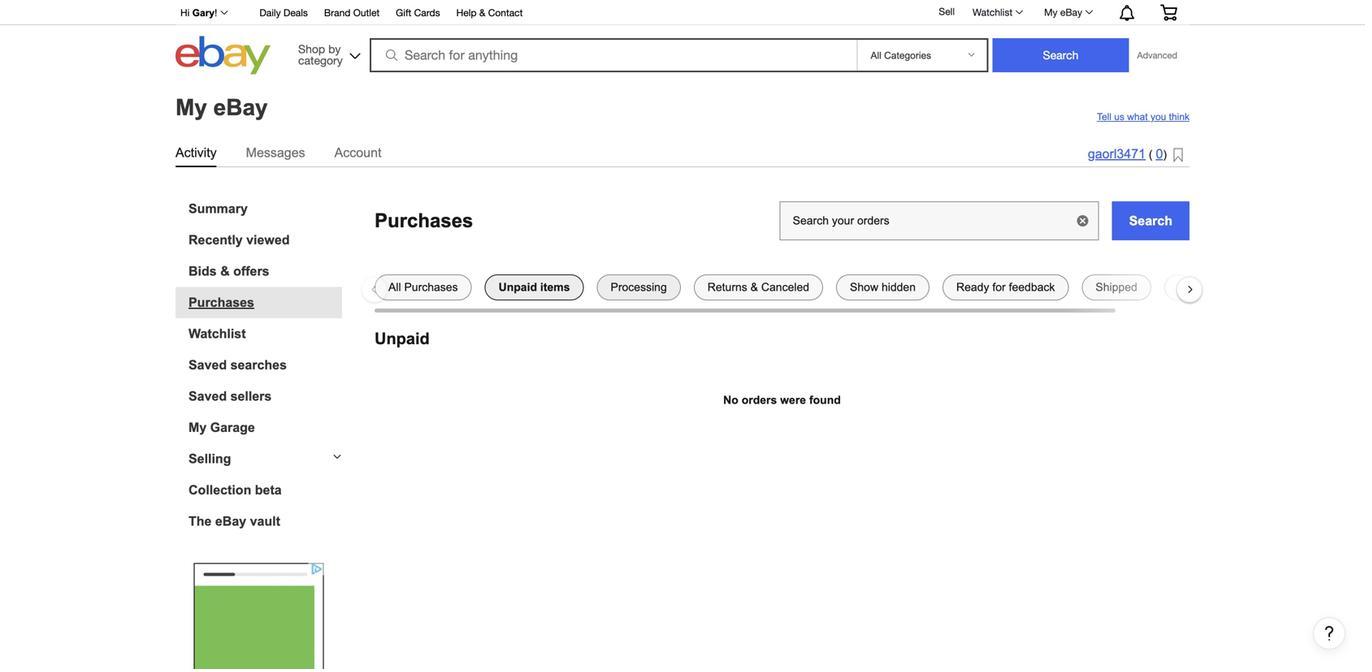 Task type: locate. For each thing, give the bounding box(es) containing it.
tell us what you think link
[[1097, 111, 1190, 123]]

0 link
[[1156, 147, 1164, 161]]

saved up my garage
[[189, 389, 227, 404]]

1 vertical spatial my ebay
[[176, 95, 268, 120]]

messages
[[246, 146, 305, 160]]

0
[[1156, 147, 1164, 161]]

summary link
[[189, 202, 342, 217]]

advanced link
[[1130, 39, 1186, 72]]

watchlist inside account navigation
[[973, 7, 1013, 18]]

1 vertical spatial &
[[220, 264, 230, 279]]

watchlist up saved searches
[[189, 327, 246, 341]]

none submit inside 'shop by category' banner
[[993, 38, 1130, 72]]

daily deals link
[[260, 4, 308, 22]]

watchlist link down purchases link
[[189, 327, 342, 342]]

account navigation
[[172, 0, 1190, 25]]

ebay
[[1061, 7, 1083, 18], [214, 95, 268, 120], [215, 515, 246, 529]]

1 vertical spatial watchlist
[[189, 327, 246, 341]]

recently
[[189, 233, 243, 248]]

help
[[457, 7, 477, 18]]

you
[[1151, 111, 1167, 122]]

tell us what you think
[[1097, 111, 1190, 122]]

purchases
[[375, 210, 473, 232], [189, 296, 254, 310]]

collection
[[189, 483, 251, 498]]

unpaid
[[375, 330, 430, 348]]

the
[[189, 515, 212, 529]]

ebay for my ebay link
[[1061, 7, 1083, 18]]

gaorl3471 link
[[1088, 147, 1146, 161]]

no
[[724, 394, 739, 407]]

my for my garage link
[[189, 421, 207, 435]]

cards
[[414, 7, 440, 18]]

0 vertical spatial &
[[480, 7, 486, 18]]

&
[[480, 7, 486, 18], [220, 264, 230, 279]]

brand
[[324, 7, 351, 18]]

bids & offers link
[[189, 264, 342, 279]]

brand outlet
[[324, 7, 380, 18]]

hi gary !
[[180, 7, 217, 18]]

watchlist for the topmost watchlist link
[[973, 7, 1013, 18]]

saved up saved sellers
[[189, 358, 227, 373]]

& right help
[[480, 7, 486, 18]]

& inside account navigation
[[480, 7, 486, 18]]

account
[[335, 146, 382, 160]]

0 vertical spatial purchases
[[375, 210, 473, 232]]

advertisement region
[[194, 564, 324, 670]]

ebay inside account navigation
[[1061, 7, 1083, 18]]

my ebay
[[1045, 7, 1083, 18], [176, 95, 268, 120]]

saved searches link
[[189, 358, 342, 373]]

0 vertical spatial saved
[[189, 358, 227, 373]]

my inside my garage link
[[189, 421, 207, 435]]

by
[[329, 42, 341, 56]]

account link
[[335, 142, 382, 163]]

)
[[1164, 148, 1167, 161]]

& for help
[[480, 7, 486, 18]]

none text field inside my ebay main content
[[780, 202, 1100, 241]]

1 saved from the top
[[189, 358, 227, 373]]

watchlist link right the sell
[[964, 2, 1031, 22]]

0 vertical spatial my
[[1045, 7, 1058, 18]]

1 horizontal spatial my ebay
[[1045, 7, 1083, 18]]

category
[[298, 54, 343, 67]]

my ebay inside account navigation
[[1045, 7, 1083, 18]]

0 horizontal spatial &
[[220, 264, 230, 279]]

1 horizontal spatial watchlist
[[973, 7, 1013, 18]]

(
[[1149, 148, 1153, 161]]

shop by category
[[298, 42, 343, 67]]

outlet
[[353, 7, 380, 18]]

saved
[[189, 358, 227, 373], [189, 389, 227, 404]]

bids & offers
[[189, 264, 270, 279]]

None submit
[[993, 38, 1130, 72]]

make this page your my ebay homepage image
[[1174, 148, 1184, 163]]

my ebay link
[[1036, 2, 1101, 22]]

0 horizontal spatial watchlist
[[189, 327, 246, 341]]

1 horizontal spatial purchases
[[375, 210, 473, 232]]

0 horizontal spatial my ebay
[[176, 95, 268, 120]]

watchlist right the sell
[[973, 7, 1013, 18]]

2 vertical spatial my
[[189, 421, 207, 435]]

advanced
[[1138, 50, 1178, 61]]

watchlist
[[973, 7, 1013, 18], [189, 327, 246, 341]]

& right bids
[[220, 264, 230, 279]]

shop
[[298, 42, 325, 56]]

help & contact link
[[457, 4, 523, 22]]

watchlist link
[[964, 2, 1031, 22], [189, 327, 342, 342]]

0 vertical spatial ebay
[[1061, 7, 1083, 18]]

saved sellers link
[[189, 389, 342, 404]]

0 vertical spatial my ebay
[[1045, 7, 1083, 18]]

activity link
[[176, 142, 217, 163]]

gift cards
[[396, 7, 440, 18]]

my inside my ebay link
[[1045, 7, 1058, 18]]

0 vertical spatial watchlist
[[973, 7, 1013, 18]]

1 vertical spatial purchases
[[189, 296, 254, 310]]

1 vertical spatial saved
[[189, 389, 227, 404]]

2 vertical spatial ebay
[[215, 515, 246, 529]]

None text field
[[780, 202, 1100, 241]]

& inside my ebay main content
[[220, 264, 230, 279]]

shop by category banner
[[172, 0, 1190, 79]]

hi
[[180, 7, 190, 18]]

viewed
[[246, 233, 290, 248]]

1 horizontal spatial &
[[480, 7, 486, 18]]

my garage
[[189, 421, 255, 435]]

orders
[[742, 394, 777, 407]]

watchlist inside my ebay main content
[[189, 327, 246, 341]]

2 saved from the top
[[189, 389, 227, 404]]

watchlist for the bottom watchlist link
[[189, 327, 246, 341]]

my ebay main content
[[7, 79, 1359, 670]]

0 horizontal spatial watchlist link
[[189, 327, 342, 342]]

messages link
[[246, 142, 305, 163]]

think
[[1170, 111, 1190, 122]]

deals
[[284, 7, 308, 18]]

us
[[1115, 111, 1125, 122]]

1 horizontal spatial watchlist link
[[964, 2, 1031, 22]]

my
[[1045, 7, 1058, 18], [176, 95, 207, 120], [189, 421, 207, 435]]



Task type: describe. For each thing, give the bounding box(es) containing it.
gaorl3471
[[1088, 147, 1146, 161]]

sell link
[[932, 6, 963, 17]]

selling button
[[176, 452, 342, 467]]

sellers
[[231, 389, 272, 404]]

were
[[781, 394, 807, 407]]

my garage link
[[189, 421, 342, 436]]

gift
[[396, 7, 412, 18]]

gift cards link
[[396, 4, 440, 22]]

selling
[[189, 452, 231, 467]]

ebay for the ebay vault link
[[215, 515, 246, 529]]

collection beta
[[189, 483, 282, 498]]

1 vertical spatial my
[[176, 95, 207, 120]]

summary
[[189, 202, 248, 216]]

what
[[1128, 111, 1148, 122]]

0 vertical spatial watchlist link
[[964, 2, 1031, 22]]

contact
[[488, 7, 523, 18]]

1 vertical spatial ebay
[[214, 95, 268, 120]]

gary
[[192, 7, 215, 18]]

recently viewed
[[189, 233, 290, 248]]

tell
[[1097, 111, 1112, 122]]

search
[[1130, 214, 1173, 228]]

search button
[[1113, 202, 1190, 241]]

found
[[810, 394, 841, 407]]

the ebay vault
[[189, 515, 280, 529]]

collection beta link
[[189, 483, 342, 498]]

beta
[[255, 483, 282, 498]]

offers
[[233, 264, 270, 279]]

gaorl3471 ( 0 )
[[1088, 147, 1167, 161]]

my ebay inside main content
[[176, 95, 268, 120]]

saved sellers
[[189, 389, 272, 404]]

!
[[215, 7, 217, 18]]

saved for saved sellers
[[189, 389, 227, 404]]

daily
[[260, 7, 281, 18]]

purchases link
[[189, 296, 342, 311]]

activity
[[176, 146, 217, 160]]

& for bids
[[220, 264, 230, 279]]

recently viewed link
[[189, 233, 342, 248]]

help & contact
[[457, 7, 523, 18]]

brand outlet link
[[324, 4, 380, 22]]

1 vertical spatial watchlist link
[[189, 327, 342, 342]]

vault
[[250, 515, 280, 529]]

shop by category button
[[291, 36, 364, 71]]

no orders were found
[[724, 394, 841, 407]]

help, opens dialogs image
[[1322, 626, 1338, 642]]

daily deals
[[260, 7, 308, 18]]

the ebay vault link
[[189, 515, 342, 530]]

Search for anything text field
[[372, 40, 854, 71]]

saved for saved searches
[[189, 358, 227, 373]]

my for my ebay link
[[1045, 7, 1058, 18]]

your shopping cart image
[[1160, 4, 1179, 21]]

0 horizontal spatial purchases
[[189, 296, 254, 310]]

bids
[[189, 264, 217, 279]]

sell
[[939, 6, 955, 17]]

saved searches
[[189, 358, 287, 373]]

garage
[[210, 421, 255, 435]]

searches
[[231, 358, 287, 373]]



Task type: vqa. For each thing, say whether or not it's contained in the screenshot.
Desk within the main content
no



